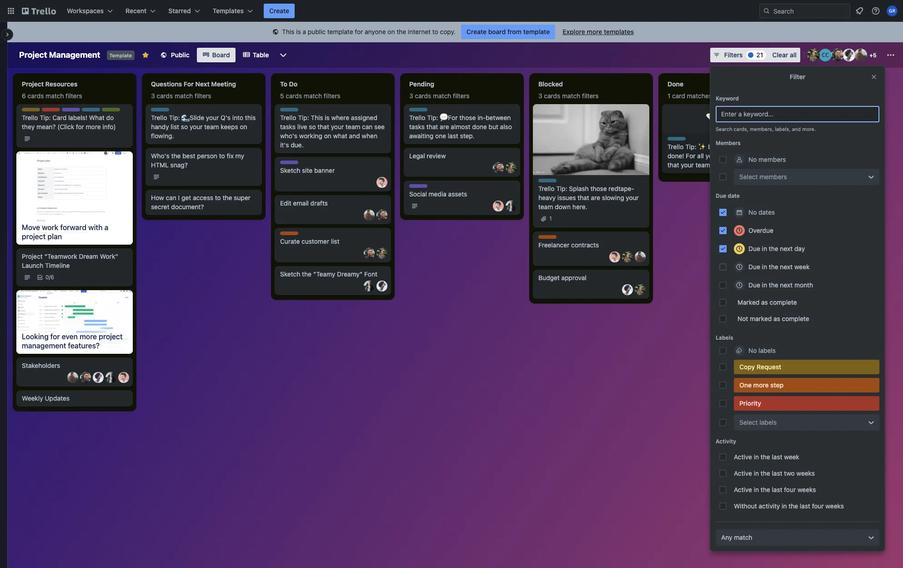 Task type: locate. For each thing, give the bounding box(es) containing it.
1 left the card
[[668, 92, 671, 100]]

1 filters from the left
[[66, 92, 82, 100]]

last down "almost"
[[448, 132, 459, 140]]

3 down pending on the top of the page
[[410, 92, 413, 100]]

1 vertical spatial all
[[698, 152, 704, 160]]

create inside button
[[269, 7, 289, 15]]

priority down one
[[740, 400, 762, 407]]

0 vertical spatial 6
[[22, 92, 26, 100]]

todd (todd05497623) image
[[377, 177, 388, 188], [493, 201, 504, 212], [610, 252, 621, 263], [118, 372, 129, 383]]

stephen (stephen11674280) image left heavy
[[506, 201, 517, 212]]

6 filters from the left
[[714, 92, 731, 100]]

2 vertical spatial color: purple, title: "design team" element
[[410, 184, 443, 191]]

tip inside trello tip trello tip: 💬for those in-between tasks that are almost done but also awaiting one last step.
[[426, 108, 434, 115]]

2 horizontal spatial javier (javier85303346) image
[[855, 49, 868, 61]]

4 filters from the left
[[453, 92, 470, 100]]

design inside design team sketch site banner
[[280, 161, 299, 167]]

0 horizontal spatial so
[[181, 123, 188, 131]]

filters down blocked text box
[[582, 92, 599, 100]]

those inside trello tip trello tip: splash those redtape- heavy issues that are slowing your team down here.
[[591, 185, 607, 192]]

html
[[151, 161, 169, 169]]

no for no dates
[[749, 208, 757, 216]]

sm image
[[271, 28, 280, 37]]

2 vertical spatial team
[[429, 184, 443, 191]]

tip: inside trello tip trello tip: ✨ be proud! you're done! for all your finished tasks that your team has hustled on.
[[686, 143, 697, 151]]

stakeholders
[[22, 362, 60, 369]]

0 horizontal spatial stephen (stephen11674280) image
[[364, 281, 375, 292]]

design
[[62, 108, 80, 115], [280, 161, 299, 167], [410, 184, 428, 191]]

weekly updates
[[22, 394, 70, 402]]

brooke (brooke94205718) image
[[808, 49, 820, 61], [506, 162, 517, 173], [622, 252, 633, 263], [635, 284, 646, 295]]

2 filters from the left
[[195, 92, 211, 100]]

legal
[[410, 152, 425, 160]]

fix
[[227, 152, 234, 160]]

color: red, title: "priority" element
[[42, 108, 61, 115], [734, 396, 880, 411]]

tip for trello tip: 💬for those in-between tasks that are almost done but also awaiting one last step.
[[426, 108, 434, 115]]

and
[[792, 126, 801, 132], [349, 132, 360, 140]]

0 horizontal spatial 6
[[22, 92, 26, 100]]

live
[[298, 123, 307, 131]]

so
[[181, 123, 188, 131], [309, 123, 316, 131]]

design for social
[[410, 184, 428, 191]]

priority
[[42, 108, 61, 115], [740, 400, 762, 407]]

i
[[178, 194, 180, 202]]

team inside trello tip trello tip: this is where assigned tasks live so that your team can see who's working on what and when it's due.
[[346, 123, 361, 131]]

next for week
[[781, 263, 793, 271]]

1 cards from the left
[[28, 92, 44, 100]]

2 cards from the left
[[157, 92, 173, 100]]

the up activity
[[761, 486, 771, 494]]

week up two
[[785, 453, 800, 461]]

those inside trello tip trello tip: 💬for those in-between tasks that are almost done but also awaiting one last step.
[[460, 114, 476, 121]]

1 horizontal spatial 6
[[51, 274, 54, 281]]

1 horizontal spatial as
[[774, 315, 781, 323]]

1 vertical spatial labels
[[760, 419, 777, 426]]

tip: inside trello tip trello tip: this is where assigned tasks live so that your team can see who's working on what and when it's due.
[[298, 114, 309, 121]]

color: sky, title: "trello tip" element for trello tip: ✨ be proud! you're done! for all your finished tasks that your team has hustled on.
[[668, 137, 692, 144]]

chris (chris42642663) image
[[831, 49, 844, 61], [364, 248, 375, 259], [80, 372, 91, 383]]

Blocked text field
[[533, 77, 650, 91]]

last up active in the last two weeks
[[772, 453, 783, 461]]

chris (chris42642663) image
[[493, 162, 504, 173], [377, 210, 388, 221]]

due down the due in the next day
[[749, 263, 761, 271]]

0 notifications image
[[855, 5, 865, 16]]

5 inside to do 5 cards match filters
[[280, 92, 284, 100]]

members up select members
[[759, 156, 787, 163]]

color: yellow, title: "copy request" element containing copy request
[[734, 360, 880, 374]]

tasks inside trello tip trello tip: 💬for those in-between tasks that are almost done but also awaiting one last step.
[[410, 123, 425, 131]]

list right customer at the top of page
[[331, 238, 340, 245]]

0 vertical spatial javier (javier85303346) image
[[855, 49, 868, 61]]

6 inside project resources 6 cards match filters
[[22, 92, 26, 100]]

1 vertical spatial week
[[785, 453, 800, 461]]

0 vertical spatial no
[[749, 156, 757, 163]]

1 template from the left
[[328, 28, 353, 35]]

2 vertical spatial project
[[22, 253, 43, 260]]

a left the public
[[303, 28, 306, 35]]

1 vertical spatial members
[[760, 173, 788, 181]]

team down assigned
[[346, 123, 361, 131]]

Board name text field
[[15, 48, 105, 62]]

1 horizontal spatial design
[[280, 161, 299, 167]]

in-
[[478, 114, 486, 121]]

copy.
[[440, 28, 456, 35]]

1 horizontal spatial on
[[324, 132, 332, 140]]

tasks up on.
[[746, 152, 761, 160]]

select down one
[[740, 419, 758, 426]]

1 sketch from the top
[[280, 167, 300, 174]]

color: purple, title: "design team" element for sketch site banner
[[280, 161, 314, 167]]

the down active in the last week
[[761, 470, 771, 477]]

are up one
[[440, 123, 449, 131]]

are for almost
[[440, 123, 449, 131]]

color: sky, title: "trello tip" element for trello tip: this is where assigned tasks live so that your team can see who's working on what and when it's due.
[[280, 108, 305, 115]]

are for slowing
[[591, 194, 601, 202]]

1 active from the top
[[734, 453, 753, 461]]

all
[[790, 51, 797, 59], [698, 152, 704, 160]]

0 vertical spatial select
[[740, 173, 758, 181]]

javier (javier85303346) image
[[855, 49, 868, 61], [364, 210, 375, 221], [67, 372, 78, 383]]

weeks
[[797, 470, 815, 477], [798, 486, 817, 494], [826, 502, 844, 510]]

cards up they on the left top of the page
[[28, 92, 44, 100]]

color: red, title: "priority" element down step
[[734, 396, 880, 411]]

2 horizontal spatial tasks
[[746, 152, 761, 160]]

color: yellow, title: "copy request" element
[[22, 108, 40, 111], [734, 360, 880, 374]]

0 vertical spatial a
[[303, 28, 306, 35]]

1 vertical spatial weeks
[[798, 486, 817, 494]]

your down redtape-
[[626, 194, 639, 202]]

table link
[[237, 48, 275, 62]]

0
[[46, 274, 49, 281]]

chris (chris42642663) image left brooke (brooke94205718) icon
[[364, 248, 375, 259]]

switch to… image
[[6, 6, 15, 15]]

to inside how can i get access to the super secret document?
[[215, 194, 221, 202]]

last for active in the last four weeks
[[772, 486, 783, 494]]

design inside design team social media assets
[[410, 184, 428, 191]]

project inside board name text box
[[19, 50, 47, 60]]

move work forward with a project plan
[[22, 223, 108, 241]]

date
[[728, 192, 740, 199]]

next for day
[[781, 245, 793, 253]]

forward
[[60, 223, 86, 232]]

tip for trello tip: 🌊slide your q's into this handy list so your team keeps on flowing.
[[167, 108, 176, 115]]

tip inside trello tip trello tip: this is where assigned tasks live so that your team can see who's working on what and when it's due.
[[296, 108, 305, 115]]

info)
[[103, 123, 116, 131]]

the up snag?
[[171, 152, 181, 160]]

cards inside to do 5 cards match filters
[[286, 92, 302, 100]]

0 vertical spatial color: red, title: "priority" element
[[42, 108, 61, 115]]

for inside trello tip: card labels! what do they mean? (click for more info)
[[76, 123, 84, 131]]

freelancer contracts link
[[539, 241, 644, 250]]

team inside trello tip trello tip: 🌊slide your q's into this handy list so your team keeps on flowing.
[[204, 123, 219, 131]]

1 horizontal spatial color: yellow, title: "copy request" element
[[734, 360, 880, 374]]

list right handy
[[171, 123, 179, 131]]

can inside how can i get access to the super secret document?
[[166, 194, 176, 202]]

are inside trello tip trello tip: splash those redtape- heavy issues that are slowing your team down here.
[[591, 194, 601, 202]]

as
[[762, 298, 768, 306], [774, 315, 781, 323]]

brooke (brooke94205718) image right clear all button
[[808, 49, 820, 61]]

color: orange, title: "one more step" element up the curate
[[280, 232, 298, 235]]

star or unstar board image
[[142, 51, 149, 59]]

0 horizontal spatial on
[[240, 123, 247, 131]]

brooke (brooke94205718) image left javier (javier85303346) icon
[[622, 252, 633, 263]]

in for active in the last week
[[754, 453, 759, 461]]

0 horizontal spatial color: orange, title: "one more step" element
[[280, 232, 298, 235]]

on left what
[[324, 132, 332, 140]]

2 vertical spatial no
[[749, 347, 757, 354]]

in right activity
[[782, 502, 787, 510]]

in down the due in the next day
[[762, 263, 768, 271]]

four
[[785, 486, 796, 494], [813, 502, 824, 510]]

3 next from the top
[[781, 281, 793, 289]]

document?
[[171, 203, 204, 211]]

to left 'fix'
[[219, 152, 225, 160]]

complete down due in the next month
[[770, 298, 798, 306]]

not marked as complete
[[738, 315, 810, 323]]

template right from
[[524, 28, 550, 35]]

project inside project "teamwork dream work" launch timeline
[[22, 253, 43, 260]]

is left the public
[[296, 28, 301, 35]]

tip: inside trello tip trello tip: 🌊slide your q's into this handy list so your team keeps on flowing.
[[169, 114, 180, 121]]

template
[[109, 52, 132, 58]]

1 vertical spatial no
[[749, 208, 757, 216]]

tasks inside trello tip trello tip: this is where assigned tasks live so that your team can see who's working on what and when it's due.
[[280, 123, 296, 131]]

0 horizontal spatial template
[[328, 28, 353, 35]]

tip: inside trello tip trello tip: 💬for those in-between tasks that are almost done but also awaiting one last step.
[[427, 114, 438, 121]]

hustled
[[725, 161, 746, 169]]

0 / 6
[[46, 274, 54, 281]]

3 inside blocked 3 cards match filters
[[539, 92, 543, 100]]

0 vertical spatial on
[[388, 28, 395, 35]]

1 select from the top
[[740, 173, 758, 181]]

for up 'management'
[[50, 332, 60, 341]]

a
[[303, 28, 306, 35], [104, 223, 108, 232]]

labels for no labels
[[759, 347, 776, 354]]

1 horizontal spatial 1
[[668, 92, 671, 100]]

create for create
[[269, 7, 289, 15]]

due in the next month
[[749, 281, 814, 289]]

cards,
[[734, 126, 749, 132]]

the up marked as complete
[[769, 281, 779, 289]]

3 cards from the left
[[286, 92, 302, 100]]

next left month
[[781, 281, 793, 289]]

sketch left the site
[[280, 167, 300, 174]]

color: sky, title: "trello tip" element
[[82, 108, 106, 115], [151, 108, 176, 115], [280, 108, 305, 115], [410, 108, 434, 115], [668, 137, 692, 144], [539, 179, 563, 186]]

Done text field
[[663, 77, 779, 91]]

can
[[362, 123, 373, 131], [166, 194, 176, 202]]

0 horizontal spatial for
[[184, 80, 194, 88]]

filters down to do "text field"
[[324, 92, 341, 100]]

as right marked on the right bottom of page
[[762, 298, 768, 306]]

that inside trello tip trello tip: ✨ be proud! you're done! for all your finished tasks that your team has hustled on.
[[668, 161, 680, 169]]

1 3 from the left
[[151, 92, 155, 100]]

tip inside trello tip trello tip: 🌊slide your q's into this handy list so your team keeps on flowing.
[[167, 108, 176, 115]]

0 horizontal spatial color: purple, title: "design team" element
[[62, 108, 96, 115]]

sketch site banner link
[[280, 166, 386, 175]]

sketch down the curate
[[280, 270, 300, 278]]

2 select from the top
[[740, 419, 758, 426]]

1 horizontal spatial color: orange, title: "one more step" element
[[539, 235, 557, 239]]

1 horizontal spatial stephen (stephen11674280) image
[[506, 201, 517, 212]]

week up month
[[795, 263, 810, 271]]

dream
[[79, 253, 98, 260]]

4 cards from the left
[[415, 92, 431, 100]]

Questions For Next Meeting text field
[[146, 77, 262, 91]]

tip for trello tip: this is where assigned tasks live so that your team can see who's working on what and when it's due.
[[296, 108, 305, 115]]

0 horizontal spatial those
[[460, 114, 476, 121]]

color: red, title: "priority" element up the 'mean?'
[[42, 108, 61, 115]]

select for select labels
[[740, 419, 758, 426]]

last down active in the last two weeks
[[772, 486, 783, 494]]

chris (chris42642663) image down legal review link
[[493, 162, 504, 173]]

0 horizontal spatial and
[[349, 132, 360, 140]]

(click
[[57, 123, 74, 131]]

q's
[[221, 114, 231, 121]]

1 vertical spatial 5
[[280, 92, 284, 100]]

next for month
[[781, 281, 793, 289]]

1 vertical spatial color: yellow, title: "copy request" element
[[734, 360, 880, 374]]

3 down blocked
[[539, 92, 543, 100]]

3 inside questions for next meeting 3 cards match filters
[[151, 92, 155, 100]]

1 horizontal spatial 5
[[874, 52, 877, 59]]

project for project resources 6 cards match filters
[[22, 80, 44, 88]]

can inside trello tip trello tip: this is where assigned tasks live so that your team can see who's working on what and when it's due.
[[362, 123, 373, 131]]

this inside trello tip trello tip: this is where assigned tasks live so that your team can see who's working on what and when it's due.
[[311, 114, 323, 121]]

color: orange, title: "one more step" element
[[280, 232, 298, 235], [539, 235, 557, 239], [734, 378, 880, 393]]

this is a public template for anyone on the internet to copy.
[[282, 28, 456, 35]]

email
[[293, 199, 309, 207]]

no dates
[[749, 208, 775, 216]]

for
[[184, 80, 194, 88], [686, 152, 696, 160]]

1 vertical spatial project
[[22, 80, 44, 88]]

0 vertical spatial for
[[184, 80, 194, 88]]

3 filters from the left
[[324, 92, 341, 100]]

tasks for that
[[410, 123, 425, 131]]

members down 'no members'
[[760, 173, 788, 181]]

for left anyone
[[355, 28, 363, 35]]

javier (javier85303346) image
[[635, 252, 646, 263]]

almost
[[451, 123, 471, 131]]

project
[[22, 232, 46, 241], [99, 332, 123, 341]]

table
[[253, 51, 269, 59]]

no for no labels
[[749, 347, 757, 354]]

looking
[[22, 332, 49, 341]]

how can i get access to the super secret document?
[[151, 194, 251, 211]]

chris (chris42642663) image down stakeholders link
[[80, 372, 91, 383]]

3
[[151, 92, 155, 100], [410, 92, 413, 100], [539, 92, 543, 100]]

keyword
[[716, 95, 739, 102]]

customize views image
[[279, 51, 288, 60]]

project for project management
[[19, 50, 47, 60]]

team for where
[[346, 123, 361, 131]]

1 horizontal spatial those
[[591, 185, 607, 192]]

1 horizontal spatial chris (chris42642663) image
[[364, 248, 375, 259]]

sketch inside design team sketch site banner
[[280, 167, 300, 174]]

color: orange, title: "one more step" element for freelancer
[[539, 235, 557, 239]]

trello inside trello tip: card labels! what do they mean? (click for more info)
[[22, 114, 38, 121]]

Project Resources text field
[[16, 77, 133, 91]]

last left two
[[772, 470, 783, 477]]

are inside trello tip trello tip: 💬for those in-between tasks that are almost done but also awaiting one last step.
[[440, 123, 449, 131]]

project inside project resources 6 cards match filters
[[22, 80, 44, 88]]

1 vertical spatial color: purple, title: "design team" element
[[280, 161, 314, 167]]

active for active in the last four weeks
[[734, 486, 753, 494]]

2 horizontal spatial color: orange, title: "one more step" element
[[734, 378, 880, 393]]

color: purple, title: "design team" element
[[62, 108, 96, 115], [280, 161, 314, 167], [410, 184, 443, 191]]

2 no from the top
[[749, 208, 757, 216]]

due up marked on the right bottom of page
[[749, 281, 761, 289]]

so inside trello tip trello tip: 🌊slide your q's into this handy list so your team keeps on flowing.
[[181, 123, 188, 131]]

1 vertical spatial complete
[[782, 315, 810, 323]]

team inside design team sketch site banner
[[300, 161, 314, 167]]

no left dates
[[749, 208, 757, 216]]

more up features?
[[80, 332, 97, 341]]

for inside questions for next meeting 3 cards match filters
[[184, 80, 194, 88]]

3 down questions
[[151, 92, 155, 100]]

your up what
[[331, 123, 344, 131]]

recent
[[126, 7, 147, 15]]

who's the best person to fix my html snag? link
[[151, 152, 257, 170]]

3 active from the top
[[734, 486, 753, 494]]

the up due in the next week
[[769, 245, 779, 253]]

board
[[212, 51, 230, 59]]

0 vertical spatial project
[[22, 232, 46, 241]]

no labels
[[749, 347, 776, 354]]

1 vertical spatial select
[[740, 419, 758, 426]]

/
[[49, 274, 51, 281]]

curate customer list
[[280, 238, 340, 245]]

filters inside to do 5 cards match filters
[[324, 92, 341, 100]]

project down the move
[[22, 232, 46, 241]]

1 horizontal spatial all
[[790, 51, 797, 59]]

chris (chris42642663) image up brooke (brooke94205718) icon
[[377, 210, 388, 221]]

1 horizontal spatial for
[[76, 123, 84, 131]]

0 vertical spatial are
[[440, 123, 449, 131]]

this up the working
[[311, 114, 323, 121]]

1 vertical spatial create
[[467, 28, 487, 35]]

0 vertical spatial project
[[19, 50, 47, 60]]

for right done!
[[686, 152, 696, 160]]

6 for project resources 6 cards match filters
[[22, 92, 26, 100]]

5 cards from the left
[[544, 92, 561, 100]]

more down what on the top left of page
[[86, 123, 101, 131]]

in up marked as complete
[[762, 281, 768, 289]]

6 right "0"
[[51, 274, 54, 281]]

0 vertical spatial members
[[759, 156, 787, 163]]

0 vertical spatial those
[[460, 114, 476, 121]]

2 vertical spatial design
[[410, 184, 428, 191]]

active up without
[[734, 486, 753, 494]]

2 so from the left
[[309, 123, 316, 131]]

stakeholders link
[[22, 361, 127, 370]]

0 horizontal spatial four
[[785, 486, 796, 494]]

0 horizontal spatial chris (chris42642663) image
[[80, 372, 91, 383]]

in for active in the last two weeks
[[754, 470, 759, 477]]

1 next from the top
[[781, 245, 793, 253]]

explore more templates link
[[557, 25, 640, 39]]

match
[[46, 92, 64, 100], [175, 92, 193, 100], [304, 92, 322, 100], [433, 92, 452, 100], [562, 92, 581, 100], [735, 534, 753, 541]]

tip inside trello tip trello tip: ✨ be proud! you're done! for all your finished tasks that your team has hustled on.
[[684, 137, 692, 144]]

janelle (janelle549) image
[[843, 49, 856, 61], [377, 281, 388, 292], [622, 284, 633, 295], [93, 372, 104, 383]]

javier (javier85303346) image for edit email drafts
[[364, 210, 375, 221]]

1 vertical spatial javier (javier85303346) image
[[364, 210, 375, 221]]

0 horizontal spatial team
[[82, 108, 96, 115]]

list inside trello tip trello tip: 🌊slide your q's into this handy list so your team keeps on flowing.
[[171, 123, 179, 131]]

2 active from the top
[[734, 470, 753, 477]]

2 sketch from the top
[[280, 270, 300, 278]]

javier (javier85303346) image down stakeholders link
[[67, 372, 78, 383]]

how can i get access to the super secret document? link
[[151, 193, 257, 212]]

team left 'has' in the top of the page
[[696, 161, 711, 169]]

filters
[[66, 92, 82, 100], [195, 92, 211, 100], [324, 92, 341, 100], [453, 92, 470, 100], [582, 92, 599, 100], [714, 92, 731, 100]]

as right marked
[[774, 315, 781, 323]]

team for redtape-
[[539, 203, 553, 211]]

tasks inside trello tip trello tip: ✨ be proud! you're done! for all your finished tasks that your team has hustled on.
[[746, 152, 761, 160]]

1 no from the top
[[749, 156, 757, 163]]

trello tip trello tip: ✨ be proud! you're done! for all your finished tasks that your team has hustled on.
[[668, 137, 761, 169]]

1 horizontal spatial 3
[[410, 92, 413, 100]]

cards down questions
[[157, 92, 173, 100]]

1 vertical spatial to
[[219, 152, 225, 160]]

team
[[82, 108, 96, 115], [300, 161, 314, 167], [429, 184, 443, 191]]

the left the super
[[223, 194, 232, 202]]

legal review
[[410, 152, 446, 160]]

active down active in the last week
[[734, 470, 753, 477]]

color: sky, title: "trello tip" element for trello tip: 🌊slide your q's into this handy list so your team keeps on flowing.
[[151, 108, 176, 115]]

0 horizontal spatial create
[[269, 7, 289, 15]]

snag?
[[170, 161, 188, 169]]

tip: up handy
[[169, 114, 180, 121]]

2 vertical spatial next
[[781, 281, 793, 289]]

color: orange, title: "one more step" element down request
[[734, 378, 880, 393]]

day
[[795, 245, 805, 253]]

all right clear
[[790, 51, 797, 59]]

tip: for trello tip: ✨ be proud! you're done! for all your finished tasks that your team has hustled on.
[[686, 143, 697, 151]]

2 horizontal spatial for
[[355, 28, 363, 35]]

filters inside questions for next meeting 3 cards match filters
[[195, 92, 211, 100]]

that down done!
[[668, 161, 680, 169]]

3 inside pending 3 cards match filters
[[410, 92, 413, 100]]

curate
[[280, 238, 300, 245]]

5 filters from the left
[[582, 92, 599, 100]]

week for active in the last week
[[785, 453, 800, 461]]

in up active in the last two weeks
[[754, 453, 759, 461]]

1 vertical spatial those
[[591, 185, 607, 192]]

edit email drafts link
[[280, 199, 386, 208]]

search cards, members, labels, and more.
[[716, 126, 816, 132]]

next up due in the next month
[[781, 263, 793, 271]]

0 vertical spatial color: yellow, title: "copy request" element
[[22, 108, 40, 111]]

1 horizontal spatial team
[[300, 161, 314, 167]]

so down 🌊slide
[[181, 123, 188, 131]]

0 horizontal spatial 3
[[151, 92, 155, 100]]

who's the best person to fix my html snag?
[[151, 152, 244, 169]]

1 vertical spatial active
[[734, 470, 753, 477]]

that inside trello tip trello tip: 💬for those in-between tasks that are almost done but also awaiting one last step.
[[427, 123, 438, 131]]

next
[[781, 245, 793, 253], [781, 263, 793, 271], [781, 281, 793, 289]]

in for due in the next week
[[762, 263, 768, 271]]

1 vertical spatial on
[[240, 123, 247, 131]]

match down to do "text field"
[[304, 92, 322, 100]]

in down overdue
[[762, 245, 768, 253]]

0 vertical spatial create
[[269, 7, 289, 15]]

due for due in the next day
[[749, 245, 761, 253]]

legal review link
[[410, 152, 515, 161]]

1 vertical spatial color: red, title: "priority" element
[[734, 396, 880, 411]]

stephen (stephen11674280) image
[[506, 201, 517, 212], [364, 281, 375, 292]]

for inside 'looking for even more project management features?'
[[50, 332, 60, 341]]

for inside trello tip trello tip: ✨ be proud! you're done! for all your finished tasks that your team has hustled on.
[[686, 152, 696, 160]]

team for q's
[[204, 123, 219, 131]]

2 horizontal spatial design
[[410, 184, 428, 191]]

due left the date
[[716, 192, 727, 199]]

project inside 'looking for even more project management features?'
[[99, 332, 123, 341]]

1 vertical spatial for
[[686, 152, 696, 160]]

more
[[587, 28, 603, 35], [86, 123, 101, 131], [80, 332, 97, 341], [754, 381, 769, 389]]

1 horizontal spatial list
[[331, 238, 340, 245]]

0 vertical spatial labels
[[759, 347, 776, 354]]

so up the working
[[309, 123, 316, 131]]

1 horizontal spatial javier (javier85303346) image
[[364, 210, 375, 221]]

1 vertical spatial are
[[591, 194, 601, 202]]

3 for blocked 3 cards match filters
[[539, 92, 543, 100]]

0 horizontal spatial priority
[[42, 108, 61, 115]]

match down blocked text box
[[562, 92, 581, 100]]

get
[[182, 194, 191, 202]]

filters down done text box on the top of page
[[714, 92, 731, 100]]

those up "almost"
[[460, 114, 476, 121]]

in down active in the last week
[[754, 470, 759, 477]]

select labels
[[740, 419, 777, 426]]

1 horizontal spatial are
[[591, 194, 601, 202]]

2 horizontal spatial color: purple, title: "design team" element
[[410, 184, 443, 191]]

0 vertical spatial chris (chris42642663) image
[[493, 162, 504, 173]]

0 vertical spatial design
[[62, 108, 80, 115]]

2 vertical spatial javier (javier85303346) image
[[67, 372, 78, 383]]

due for due date
[[716, 192, 727, 199]]

6 up they on the left top of the page
[[22, 92, 26, 100]]

1 so from the left
[[181, 123, 188, 131]]

0 vertical spatial this
[[282, 28, 295, 35]]

2 3 from the left
[[410, 92, 413, 100]]

filters inside blocked 3 cards match filters
[[582, 92, 599, 100]]

explore
[[563, 28, 586, 35]]

2 vertical spatial for
[[50, 332, 60, 341]]

cards down pending on the top of the page
[[415, 92, 431, 100]]

1 vertical spatial next
[[781, 263, 793, 271]]

active in the last week
[[734, 453, 800, 461]]

are left slowing
[[591, 194, 601, 202]]

1 vertical spatial 6
[[51, 274, 54, 281]]

move work forward with a project plan link
[[16, 219, 133, 245]]

members
[[759, 156, 787, 163], [760, 173, 788, 181]]

0 vertical spatial next
[[781, 245, 793, 253]]

project inside "move work forward with a project plan"
[[22, 232, 46, 241]]

1 vertical spatial project
[[99, 332, 123, 341]]

3 no from the top
[[749, 347, 757, 354]]

tip: left ✨
[[686, 143, 697, 151]]

your left "q's"
[[206, 114, 219, 121]]

2 next from the top
[[781, 263, 793, 271]]

match down resources
[[46, 92, 64, 100]]

all inside button
[[790, 51, 797, 59]]

week for due in the next week
[[795, 263, 810, 271]]

font
[[364, 270, 378, 278]]

tip: up the 'mean?'
[[40, 114, 51, 121]]

team inside design team social media assets
[[429, 184, 443, 191]]

working
[[299, 132, 322, 140]]

internet
[[408, 28, 431, 35]]

down
[[555, 203, 571, 211]]

match down questions
[[175, 92, 193, 100]]

3 3 from the left
[[539, 92, 543, 100]]

color: sky, title: "trello tip" element for trello tip: splash those redtape- heavy issues that are slowing your team down here.
[[539, 179, 563, 186]]

team inside trello tip trello tip: splash those redtape- heavy issues that are slowing your team down here.
[[539, 203, 553, 211]]

1
[[668, 92, 671, 100], [550, 215, 552, 222]]

stephen (stephen11674280) image down font
[[364, 281, 375, 292]]

so inside trello tip trello tip: this is where assigned tasks live so that your team can see who's working on what and when it's due.
[[309, 123, 316, 131]]

the up active in the last two weeks
[[761, 453, 771, 461]]

social
[[410, 190, 427, 198]]

drafts
[[311, 199, 328, 207]]



Task type: describe. For each thing, give the bounding box(es) containing it.
the left "teamy on the left of the page
[[302, 270, 312, 278]]

janelle (janelle549) image left stephen (stephen11674280) image
[[93, 372, 104, 383]]

done!
[[668, 152, 685, 160]]

0 vertical spatial color: purple, title: "design team" element
[[62, 108, 96, 115]]

priority for priority
[[740, 400, 762, 407]]

filters inside 'done 1 card matches filters'
[[714, 92, 731, 100]]

more.
[[803, 126, 816, 132]]

those for almost
[[460, 114, 476, 121]]

is inside trello tip trello tip: this is where assigned tasks live so that your team can see who's working on what and when it's due.
[[325, 114, 330, 121]]

assigned
[[351, 114, 378, 121]]

1 horizontal spatial and
[[792, 126, 801, 132]]

due in the next week
[[749, 263, 810, 271]]

your down be
[[706, 152, 719, 160]]

splash
[[569, 185, 589, 192]]

tip inside trello tip trello tip: splash those redtape- heavy issues that are slowing your team down here.
[[555, 179, 563, 186]]

1 vertical spatial four
[[813, 502, 824, 510]]

design for sketch
[[280, 161, 299, 167]]

without
[[734, 502, 758, 510]]

next
[[195, 80, 210, 88]]

color: sky, title: "trello tip" element for trello tip: 💬for those in-between tasks that are almost done but also awaiting one last step.
[[410, 108, 434, 115]]

banner
[[314, 167, 335, 174]]

month
[[795, 281, 814, 289]]

0 vertical spatial chris (chris42642663) image
[[831, 49, 844, 61]]

looking for even more project management features?
[[22, 332, 123, 350]]

weeks for active in the last two weeks
[[797, 470, 815, 477]]

marked
[[750, 315, 772, 323]]

tip: inside trello tip: card labels! what do they mean? (click for more info)
[[40, 114, 51, 121]]

0 horizontal spatial is
[[296, 28, 301, 35]]

questions
[[151, 80, 182, 88]]

the inside who's the best person to fix my html snag?
[[171, 152, 181, 160]]

step.
[[460, 132, 475, 140]]

in for due in the next month
[[762, 281, 768, 289]]

clear all
[[773, 51, 797, 59]]

0 horizontal spatial chris (chris42642663) image
[[377, 210, 388, 221]]

design team social media assets
[[410, 184, 467, 198]]

cards inside questions for next meeting 3 cards match filters
[[157, 92, 173, 100]]

1 horizontal spatial color: red, title: "priority" element
[[734, 396, 880, 411]]

assets
[[448, 190, 467, 198]]

back to home image
[[22, 4, 56, 18]]

tasks for live
[[280, 123, 296, 131]]

more inside 'looking for even more project management features?'
[[80, 332, 97, 341]]

when
[[362, 132, 378, 140]]

filters inside project resources 6 cards match filters
[[66, 92, 82, 100]]

match inside project resources 6 cards match filters
[[46, 92, 64, 100]]

the down the due in the next day
[[769, 263, 779, 271]]

project management
[[19, 50, 100, 60]]

match inside to do 5 cards match filters
[[304, 92, 322, 100]]

filters inside pending 3 cards match filters
[[453, 92, 470, 100]]

any match
[[722, 534, 753, 541]]

to inside who's the best person to fix my html snag?
[[219, 152, 225, 160]]

in for active in the last four weeks
[[754, 486, 759, 494]]

select for select members
[[740, 173, 758, 181]]

0 vertical spatial to
[[433, 28, 439, 35]]

0 horizontal spatial design
[[62, 108, 80, 115]]

templates
[[604, 28, 634, 35]]

tip: for trello tip: 🌊slide your q's into this handy list so your team keeps on flowing.
[[169, 114, 180, 121]]

open information menu image
[[872, 6, 881, 15]]

that inside trello tip trello tip: splash those redtape- heavy issues that are slowing your team down here.
[[578, 194, 590, 202]]

freelancer contracts
[[539, 241, 599, 249]]

copy
[[740, 363, 755, 371]]

weekly
[[22, 394, 43, 402]]

match inside questions for next meeting 3 cards match filters
[[175, 92, 193, 100]]

search
[[716, 126, 733, 132]]

greg robinson (gregrobinson96) image
[[887, 5, 898, 16]]

janelle (janelle549) image down budget approval link on the top right of the page
[[622, 284, 633, 295]]

what
[[333, 132, 348, 140]]

Pending text field
[[404, 77, 521, 91]]

trello tip trello tip: splash those redtape- heavy issues that are slowing your team down here.
[[539, 179, 639, 211]]

javier (javier85303346) image for stakeholders
[[67, 372, 78, 383]]

2 vertical spatial chris (chris42642663) image
[[80, 372, 91, 383]]

last down active in the last four weeks
[[800, 502, 811, 510]]

that inside trello tip trello tip: this is where assigned tasks live so that your team can see who's working on what and when it's due.
[[318, 123, 329, 131]]

into
[[232, 114, 243, 121]]

all inside trello tip trello tip: ✨ be proud! you're done! for all your finished tasks that your team has hustled on.
[[698, 152, 704, 160]]

also
[[500, 123, 512, 131]]

2 template from the left
[[524, 28, 550, 35]]

color: lime, title: "halp" element
[[102, 108, 120, 115]]

dreamy"
[[337, 270, 363, 278]]

match inside blocked 3 cards match filters
[[562, 92, 581, 100]]

the inside how can i get access to the super secret document?
[[223, 194, 232, 202]]

tip: inside trello tip trello tip: splash those redtape- heavy issues that are slowing your team down here.
[[557, 185, 568, 192]]

active in the last two weeks
[[734, 470, 815, 477]]

match right any
[[735, 534, 753, 541]]

no for no members
[[749, 156, 757, 163]]

do
[[289, 80, 298, 88]]

workspaces button
[[61, 4, 118, 18]]

last for active in the last two weeks
[[772, 470, 783, 477]]

0 horizontal spatial 1
[[550, 215, 552, 222]]

1 vertical spatial list
[[331, 238, 340, 245]]

your down done!
[[681, 161, 694, 169]]

best
[[183, 152, 195, 160]]

flowing.
[[151, 132, 174, 140]]

on.
[[748, 161, 757, 169]]

1 inside 'done 1 card matches filters'
[[668, 92, 671, 100]]

active for active in the last week
[[734, 453, 753, 461]]

in for due in the next day
[[762, 245, 768, 253]]

21
[[757, 51, 764, 59]]

search image
[[764, 7, 771, 15]]

trello tip: ✨ be proud! you're done! for all your finished tasks that your team has hustled on. link
[[668, 142, 774, 170]]

the left the internet
[[397, 28, 406, 35]]

more inside trello tip: card labels! what do they mean? (click for more info)
[[86, 123, 101, 131]]

members for select members
[[760, 173, 788, 181]]

tip: for trello tip: 💬for those in-between tasks that are almost done but also awaiting one last step.
[[427, 114, 438, 121]]

weeks for active in the last four weeks
[[798, 486, 817, 494]]

proud!
[[718, 143, 737, 151]]

labels for select labels
[[760, 419, 777, 426]]

looking for even more project management features? link
[[16, 328, 133, 354]]

review
[[427, 152, 446, 160]]

trello tip trello tip: 🌊slide your q's into this handy list so your team keeps on flowing.
[[151, 108, 256, 140]]

tip: for trello tip: this is where assigned tasks live so that your team can see who's working on what and when it's due.
[[298, 114, 309, 121]]

0 vertical spatial team
[[82, 108, 96, 115]]

+
[[870, 52, 874, 59]]

color: orange, title: "one more step" element for curate
[[280, 232, 298, 235]]

due date
[[716, 192, 740, 199]]

due in the next day
[[749, 245, 805, 253]]

more right explore
[[587, 28, 603, 35]]

your inside trello tip trello tip: this is where assigned tasks live so that your team can see who's working on what and when it's due.
[[331, 123, 344, 131]]

do
[[106, 114, 114, 121]]

3 for pending 3 cards match filters
[[410, 92, 413, 100]]

0 vertical spatial stephen (stephen11674280) image
[[506, 201, 517, 212]]

0 vertical spatial 5
[[874, 52, 877, 59]]

more right one
[[754, 381, 769, 389]]

star image
[[705, 104, 734, 133]]

Enter a keyword… text field
[[716, 106, 880, 122]]

on inside trello tip trello tip: 🌊slide your q's into this handy list so your team keeps on flowing.
[[240, 123, 247, 131]]

cards inside pending 3 cards match filters
[[415, 92, 431, 100]]

primary element
[[0, 0, 904, 22]]

members
[[716, 140, 741, 147]]

cards inside blocked 3 cards match filters
[[544, 92, 561, 100]]

activity
[[759, 502, 781, 510]]

1 vertical spatial chris (chris42642663) image
[[364, 248, 375, 259]]

freelancer
[[539, 241, 570, 249]]

0 horizontal spatial as
[[762, 298, 768, 306]]

contracts
[[572, 241, 599, 249]]

cards inside project resources 6 cards match filters
[[28, 92, 44, 100]]

2 vertical spatial weeks
[[826, 502, 844, 510]]

+ 5
[[870, 52, 877, 59]]

and inside trello tip trello tip: this is where assigned tasks live so that your team can see who's working on what and when it's due.
[[349, 132, 360, 140]]

due for due in the next week
[[749, 263, 761, 271]]

janelle (janelle549) image left +
[[843, 49, 856, 61]]

color: purple, title: "design team" element for social media assets
[[410, 184, 443, 191]]

trello tip: card labels! what do they mean? (click for more info) link
[[22, 113, 127, 131]]

how
[[151, 194, 164, 202]]

explore more templates
[[563, 28, 634, 35]]

brooke (brooke94205718) image down javier (javier85303346) icon
[[635, 284, 646, 295]]

color: orange, title: "one more step" element containing one more step
[[734, 378, 880, 393]]

they
[[22, 123, 35, 131]]

priority for priority design team
[[42, 108, 61, 115]]

templates
[[213, 7, 244, 15]]

starred button
[[163, 4, 206, 18]]

done 1 card matches filters
[[668, 80, 731, 100]]

one
[[435, 132, 446, 140]]

here.
[[573, 203, 588, 211]]

project "teamwork dream work" launch timeline link
[[22, 252, 127, 270]]

1 vertical spatial stephen (stephen11674280) image
[[364, 281, 375, 292]]

members for no members
[[759, 156, 787, 163]]

your inside trello tip trello tip: splash those redtape- heavy issues that are slowing your team down here.
[[626, 194, 639, 202]]

project for project "teamwork dream work" launch timeline
[[22, 253, 43, 260]]

To Do text field
[[275, 77, 391, 91]]

janelle (janelle549) image down font
[[377, 281, 388, 292]]

matches
[[687, 92, 712, 100]]

tip for trello tip: ✨ be proud! you're done! for all your finished tasks that your team has hustled on.
[[684, 137, 692, 144]]

those for slowing
[[591, 185, 607, 192]]

show menu image
[[887, 51, 896, 60]]

approval
[[562, 274, 587, 282]]

board link
[[197, 48, 236, 62]]

trello tip: 🌊slide your q's into this handy list so your team keeps on flowing. link
[[151, 113, 257, 141]]

brooke (brooke94205718) image
[[377, 248, 388, 259]]

0 vertical spatial four
[[785, 486, 796, 494]]

team for social
[[429, 184, 443, 191]]

"teamwork
[[44, 253, 77, 260]]

one more step
[[740, 381, 784, 389]]

features?
[[68, 342, 100, 350]]

close popover image
[[871, 73, 878, 81]]

active for active in the last two weeks
[[734, 470, 753, 477]]

keeps
[[221, 123, 238, 131]]

trello tip: this is where assigned tasks live so that your team can see who's working on what and when it's due. link
[[280, 113, 386, 150]]

starred
[[168, 7, 191, 15]]

last inside trello tip trello tip: 💬for those in-between tasks that are almost done but also awaiting one last step.
[[448, 132, 459, 140]]

to do 5 cards match filters
[[280, 80, 341, 100]]

your down 🌊slide
[[190, 123, 203, 131]]

work"
[[100, 253, 118, 260]]

labels
[[716, 334, 734, 341]]

two
[[785, 470, 795, 477]]

plan
[[48, 232, 62, 241]]

timeline
[[45, 262, 70, 269]]

due for due in the next month
[[749, 281, 761, 289]]

0 vertical spatial complete
[[770, 298, 798, 306]]

2 horizontal spatial on
[[388, 28, 395, 35]]

budget
[[539, 274, 560, 282]]

caity (caity) image
[[819, 49, 832, 61]]

the right activity
[[789, 502, 799, 510]]

brooke (brooke94205718) image down also on the right
[[506, 162, 517, 173]]

create board from template
[[467, 28, 550, 35]]

team for sketch
[[300, 161, 314, 167]]

6 for 0 / 6
[[51, 274, 54, 281]]

1 vertical spatial as
[[774, 315, 781, 323]]

last for active in the last week
[[772, 453, 783, 461]]

marked as complete
[[738, 298, 798, 306]]

public
[[308, 28, 326, 35]]

1 horizontal spatial chris (chris42642663) image
[[493, 162, 504, 173]]

Search field
[[771, 4, 850, 18]]

heavy
[[539, 194, 556, 202]]

work
[[42, 223, 58, 232]]

edit
[[280, 199, 292, 207]]

resources
[[45, 80, 78, 88]]

create for create board from template
[[467, 28, 487, 35]]

team inside trello tip trello tip: ✨ be proud! you're done! for all your finished tasks that your team has hustled on.
[[696, 161, 711, 169]]

trello tip trello tip: this is where assigned tasks live so that your team can see who's working on what and when it's due.
[[280, 108, 385, 149]]

stephen (stephen11674280) image
[[106, 372, 116, 383]]

updates
[[45, 394, 70, 402]]

match inside pending 3 cards match filters
[[433, 92, 452, 100]]

a inside "move work forward with a project plan"
[[104, 223, 108, 232]]

finished
[[721, 152, 744, 160]]

on inside trello tip trello tip: this is where assigned tasks live so that your team can see who's working on what and when it's due.
[[324, 132, 332, 140]]



Task type: vqa. For each thing, say whether or not it's contained in the screenshot.
Team within the Design Team Sketch site banner
yes



